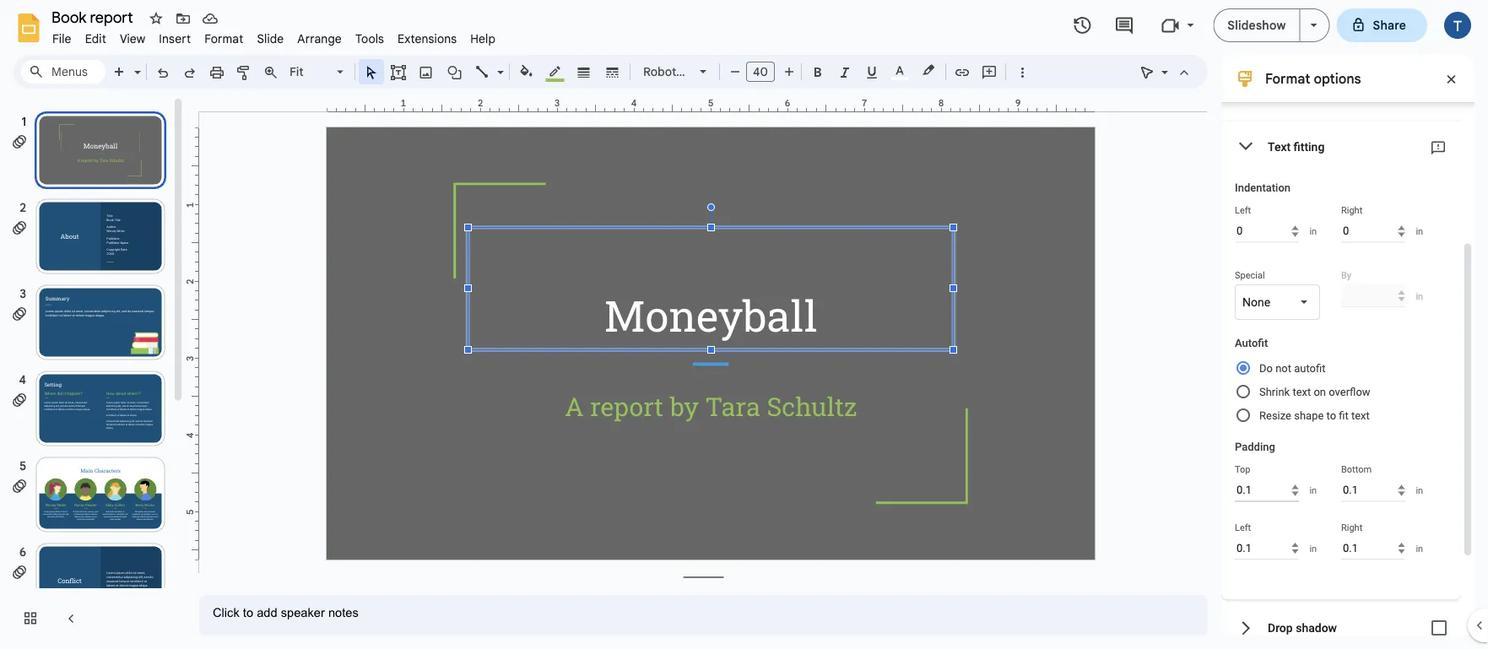 Task type: describe. For each thing, give the bounding box(es) containing it.
format options section
[[1222, 0, 1475, 649]]

menu bar inside menu bar banner
[[46, 22, 503, 50]]

format for format options
[[1266, 70, 1311, 87]]

drop shadow
[[1268, 621, 1338, 635]]

Top padding, measured in inches. Value must be between 0 and 1.3688 text field
[[1235, 479, 1299, 502]]

padding
[[1235, 441, 1276, 453]]

left for left padding, measured in inches. value must be between 0 and 6.0998 "text box"
[[1235, 522, 1252, 533]]

format for format
[[205, 31, 244, 46]]

left for left indent, measured in inches. value must be between -1.9376 and 5.9998 text field
[[1235, 205, 1252, 216]]

Shrink text on overflow radio
[[1235, 380, 1450, 404]]

presentation options image
[[1311, 24, 1318, 27]]

edit
[[85, 31, 106, 46]]

Right indent, measured in inches. Value must be between -1.9376 and 5.9998 text field
[[1342, 220, 1406, 243]]

in for bottom padding, measured in inches. value must be between 0 and 1.3688 text box
[[1417, 486, 1424, 496]]

drop
[[1268, 621, 1293, 635]]

highlight color image
[[920, 60, 938, 80]]

slide
[[257, 31, 284, 46]]

font list. roboto slab selected. option
[[644, 60, 711, 84]]

Menus field
[[21, 60, 106, 84]]

roboto slab
[[644, 64, 711, 79]]

extensions menu item
[[391, 29, 464, 49]]

insert image image
[[417, 60, 436, 84]]

do not autofit
[[1260, 362, 1326, 375]]

Rename text field
[[46, 7, 143, 27]]

text color image
[[891, 60, 910, 80]]

file
[[52, 31, 71, 46]]

format options application
[[0, 0, 1489, 649]]

in for left padding, measured in inches. value must be between 0 and 6.0998 "text box"
[[1310, 543, 1318, 554]]

not
[[1276, 362, 1292, 375]]

fitting
[[1294, 140, 1325, 153]]

shrink text on overflow
[[1260, 386, 1371, 398]]

navigation inside format options application
[[0, 95, 186, 649]]

slab
[[686, 64, 711, 79]]

none
[[1243, 295, 1271, 309]]

text inside radio
[[1352, 409, 1370, 422]]

slideshow
[[1228, 18, 1287, 33]]

to
[[1327, 409, 1337, 422]]

drop shadow tab
[[1222, 600, 1462, 649]]

on
[[1314, 386, 1327, 398]]

edit menu item
[[78, 29, 113, 49]]

Font size text field
[[747, 62, 774, 82]]

view
[[120, 31, 146, 46]]

slide menu item
[[250, 29, 291, 49]]

in for top padding, measured in inches. value must be between 0 and 1.3688 text field on the bottom
[[1310, 486, 1318, 496]]

right for right padding, measured in inches. value must be between 0 and 6.0998 text box
[[1342, 522, 1363, 533]]

border color: #8bc34b, close to light green 1 image
[[546, 60, 565, 82]]

resize shape to fit text
[[1260, 409, 1370, 422]]

none option
[[1243, 294, 1271, 311]]

auto fit type option group
[[1235, 356, 1450, 434]]

do
[[1260, 362, 1273, 375]]

new slide with layout image
[[130, 61, 141, 67]]

by
[[1342, 270, 1352, 280]]

extensions
[[398, 31, 457, 46]]

text
[[1268, 140, 1291, 153]]

border weight option
[[575, 60, 594, 84]]

Right padding, measured in inches. Value must be between 0 and 6.0998 text field
[[1342, 537, 1406, 560]]

help menu item
[[464, 29, 503, 49]]

shape
[[1295, 409, 1324, 422]]



Task type: locate. For each thing, give the bounding box(es) containing it.
in right top padding, measured in inches. value must be between 0 and 1.3688 text field on the bottom
[[1310, 486, 1318, 496]]

roboto
[[644, 64, 684, 79]]

in right right indent, measured in inches. value must be between -1.9376 and 5.9998 text field on the right of page
[[1417, 226, 1424, 237]]

arrange
[[298, 31, 342, 46]]

indentation
[[1235, 182, 1291, 194]]

Font size field
[[747, 62, 782, 86]]

shrink
[[1260, 386, 1291, 398]]

shadow
[[1296, 621, 1338, 635]]

insert menu item
[[152, 29, 198, 49]]

right up right indent, measured in inches. value must be between -1.9376 and 5.9998 text field on the right of page
[[1342, 205, 1363, 216]]

resize
[[1260, 409, 1292, 422]]

tools
[[355, 31, 384, 46]]

menu bar
[[46, 22, 503, 50]]

format
[[205, 31, 244, 46], [1266, 70, 1311, 87]]

right
[[1342, 205, 1363, 216], [1342, 522, 1363, 533]]

format inside section
[[1266, 70, 1311, 87]]

text fitting
[[1268, 140, 1325, 153]]

in for right padding, measured in inches. value must be between 0 and 6.0998 text box
[[1417, 543, 1424, 554]]

0 vertical spatial left
[[1235, 205, 1252, 216]]

menu bar containing file
[[46, 22, 503, 50]]

toggle shadow image
[[1423, 611, 1457, 645]]

main toolbar
[[105, 59, 1036, 86]]

insert
[[159, 31, 191, 46]]

Resize shape to fit text radio
[[1235, 404, 1450, 427]]

1 right from the top
[[1342, 205, 1363, 216]]

format options
[[1266, 70, 1362, 87]]

2 left from the top
[[1235, 522, 1252, 533]]

1 vertical spatial text
[[1352, 409, 1370, 422]]

view menu item
[[113, 29, 152, 49]]

Special indent amount, measured in inches. Value must be between 0.01 and 5.9998 text field
[[1342, 285, 1406, 307]]

1 vertical spatial right
[[1342, 522, 1363, 533]]

0 vertical spatial format
[[205, 31, 244, 46]]

text
[[1293, 386, 1312, 398], [1352, 409, 1370, 422]]

Toggle shadow checkbox
[[1423, 611, 1457, 645]]

1 vertical spatial left
[[1235, 522, 1252, 533]]

Zoom text field
[[287, 60, 334, 84]]

text fitting tab
[[1222, 122, 1462, 171]]

arrange menu item
[[291, 29, 349, 49]]

special
[[1235, 270, 1266, 280]]

Star checkbox
[[144, 7, 168, 30]]

in right bottom padding, measured in inches. value must be between 0 and 1.3688 text box
[[1417, 486, 1424, 496]]

in right special indent amount, measured in inches. value must be between 0.01 and 5.9998 text box on the top
[[1417, 291, 1424, 301]]

text right fit
[[1352, 409, 1370, 422]]

shape image
[[445, 60, 465, 84]]

in right left padding, measured in inches. value must be between 0 and 6.0998 "text box"
[[1310, 543, 1318, 554]]

help
[[471, 31, 496, 46]]

1 horizontal spatial format
[[1266, 70, 1311, 87]]

tools menu item
[[349, 29, 391, 49]]

menu bar banner
[[0, 0, 1489, 649]]

border dash option
[[603, 60, 623, 84]]

share
[[1374, 18, 1407, 33]]

format menu item
[[198, 29, 250, 49]]

share button
[[1337, 8, 1428, 42]]

text left on
[[1293, 386, 1312, 398]]

0 vertical spatial text
[[1293, 386, 1312, 398]]

mode and view toolbar
[[1134, 55, 1198, 89]]

bottom
[[1342, 464, 1372, 475]]

left down indentation
[[1235, 205, 1252, 216]]

in for special indent amount, measured in inches. value must be between 0.01 and 5.9998 text box on the top
[[1417, 291, 1424, 301]]

format inside menu item
[[205, 31, 244, 46]]

navigation
[[0, 95, 186, 649]]

1 vertical spatial format
[[1266, 70, 1311, 87]]

options
[[1314, 70, 1362, 87]]

in for left indent, measured in inches. value must be between -1.9376 and 5.9998 text field
[[1310, 226, 1318, 237]]

Do not autofit radio
[[1235, 356, 1450, 380]]

Zoom field
[[285, 60, 351, 85]]

2 right from the top
[[1342, 522, 1363, 533]]

left up left padding, measured in inches. value must be between 0 and 6.0998 "text box"
[[1235, 522, 1252, 533]]

Left indent, measured in inches. Value must be between -1.9376 and 5.9998 text field
[[1235, 220, 1299, 243]]

0 horizontal spatial format
[[205, 31, 244, 46]]

overflow
[[1329, 386, 1371, 398]]

in
[[1310, 226, 1318, 237], [1417, 226, 1424, 237], [1417, 291, 1424, 301], [1310, 486, 1318, 496], [1417, 486, 1424, 496], [1310, 543, 1318, 554], [1417, 543, 1424, 554]]

in right right padding, measured in inches. value must be between 0 and 6.0998 text box
[[1417, 543, 1424, 554]]

text inside option
[[1293, 386, 1312, 398]]

slideshow button
[[1214, 8, 1301, 42]]

Bottom padding, measured in inches. Value must be between 0 and 1.3688 text field
[[1342, 479, 1406, 502]]

format left options
[[1266, 70, 1311, 87]]

top
[[1235, 464, 1251, 475]]

file menu item
[[46, 29, 78, 49]]

autofit
[[1295, 362, 1326, 375]]

format left slide menu item
[[205, 31, 244, 46]]

fill color: transparent image
[[517, 60, 537, 82]]

left
[[1235, 205, 1252, 216], [1235, 522, 1252, 533]]

in for right indent, measured in inches. value must be between -1.9376 and 5.9998 text field on the right of page
[[1417, 226, 1424, 237]]

1 left from the top
[[1235, 205, 1252, 216]]

in right left indent, measured in inches. value must be between -1.9376 and 5.9998 text field
[[1310, 226, 1318, 237]]

1 horizontal spatial text
[[1352, 409, 1370, 422]]

0 horizontal spatial text
[[1293, 386, 1312, 398]]

fit
[[1340, 409, 1349, 422]]

Left padding, measured in inches. Value must be between 0 and 6.0998 text field
[[1235, 537, 1299, 560]]

0 vertical spatial right
[[1342, 205, 1363, 216]]

right up right padding, measured in inches. value must be between 0 and 6.0998 text box
[[1342, 522, 1363, 533]]

autofit
[[1235, 337, 1269, 350]]

right for right indent, measured in inches. value must be between -1.9376 and 5.9998 text field on the right of page
[[1342, 205, 1363, 216]]



Task type: vqa. For each thing, say whether or not it's contained in the screenshot.
STAR Checkbox
yes



